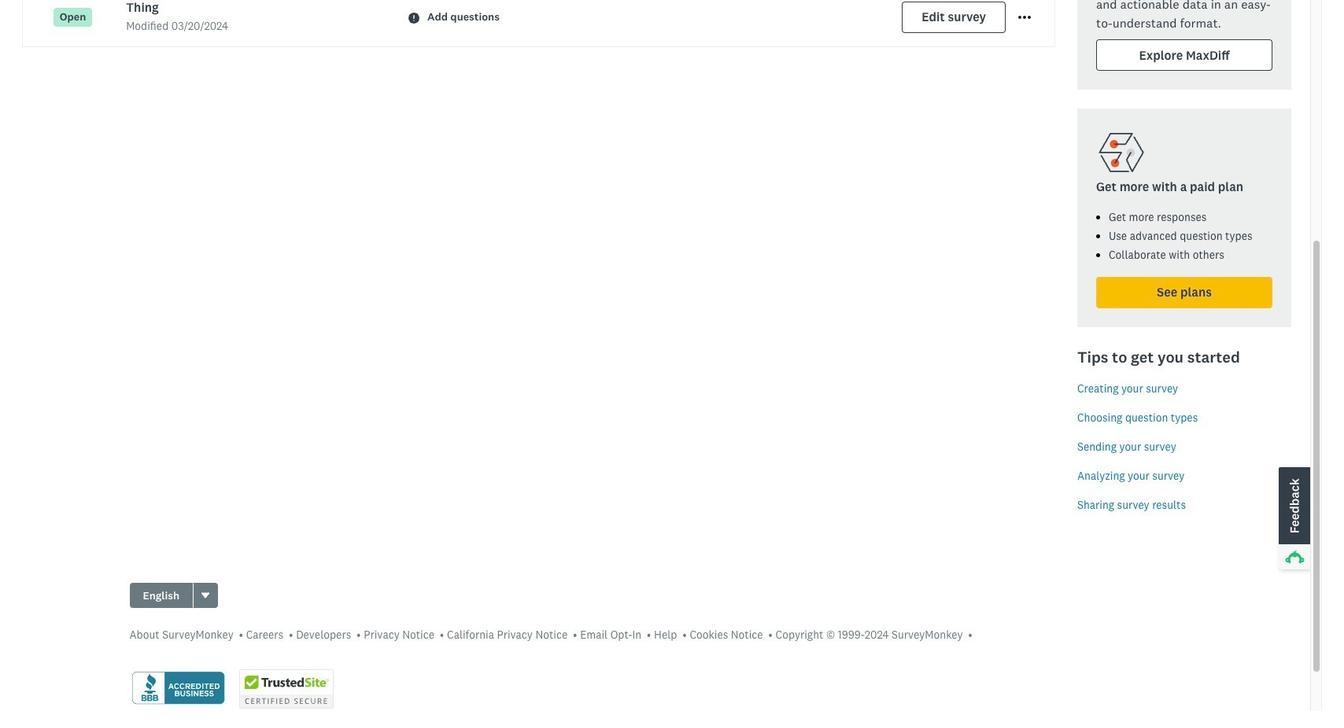 Task type: vqa. For each thing, say whether or not it's contained in the screenshot.
Open menu image
yes



Task type: locate. For each thing, give the bounding box(es) containing it.
trustedsite helps keep you safe from identity theft, credit card fraud, spyware, spam, viruses and online scams image
[[239, 670, 333, 709]]

group
[[129, 583, 218, 608]]

open menu image
[[1019, 16, 1031, 19]]

language dropdown image
[[200, 590, 211, 601], [201, 593, 210, 599]]

open menu image
[[1019, 11, 1031, 24]]



Task type: describe. For each thing, give the bounding box(es) containing it.
click to verify bbb accreditation and to see a bbb report. image
[[129, 671, 226, 708]]

warning image
[[409, 12, 420, 23]]

response based pricing icon image
[[1096, 128, 1147, 178]]



